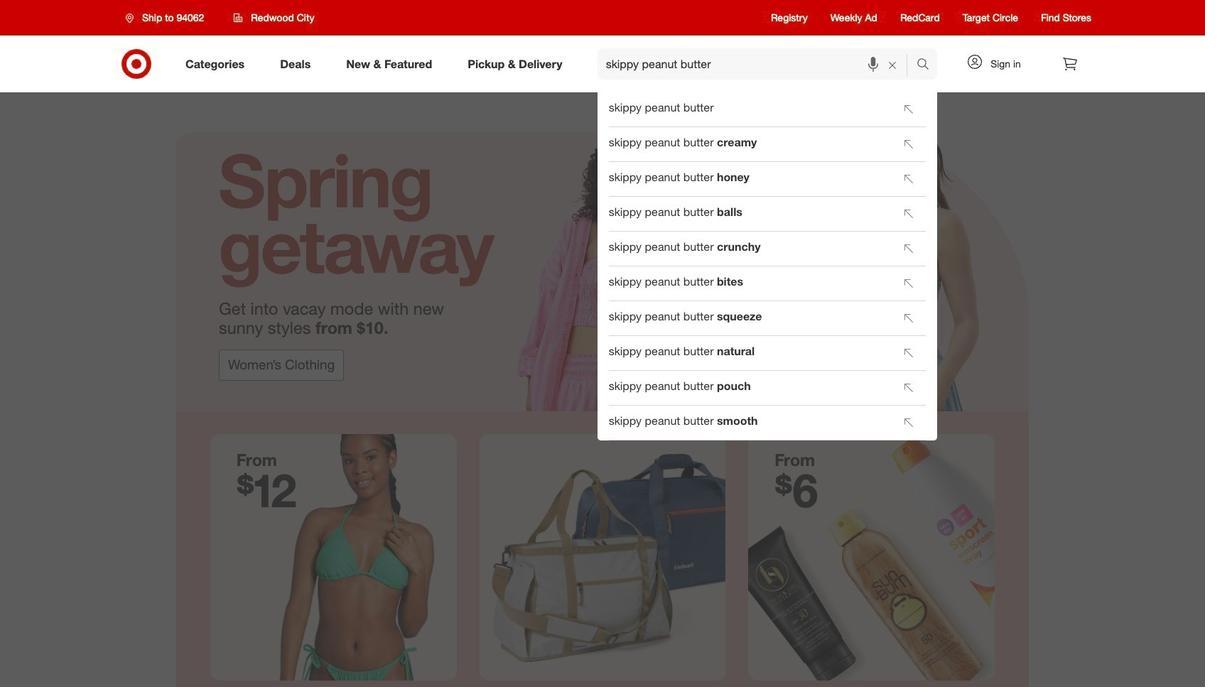 Task type: vqa. For each thing, say whether or not it's contained in the screenshot.
Spring Getaway image
yes



Task type: locate. For each thing, give the bounding box(es) containing it.
What can we help you find? suggestions appear below search field
[[597, 48, 920, 80]]



Task type: describe. For each thing, give the bounding box(es) containing it.
spring getaway image
[[176, 92, 1029, 412]]



